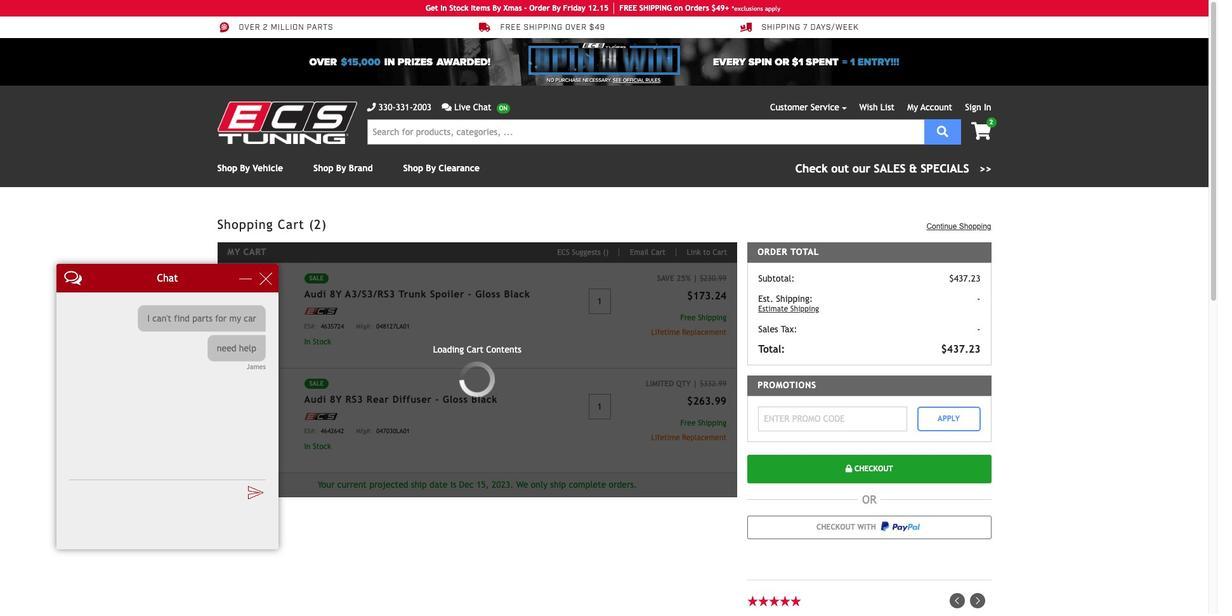 Task type: vqa. For each thing, say whether or not it's contained in the screenshot.
parts
yes



Task type: locate. For each thing, give the bounding box(es) containing it.
shop left clearance
[[403, 163, 423, 173]]

0 horizontal spatial my
[[228, 247, 240, 257]]

loading cart contents
[[433, 344, 522, 355]]

my up audi 8y a3/s3/rs3 trunk spoiler - gloss black icon
[[228, 247, 240, 257]]

0 vertical spatial black
[[504, 289, 531, 299]]

shopping up the my cart at the top left of the page
[[217, 217, 273, 232]]

rules
[[646, 77, 661, 83]]

8y up 4635724
[[330, 289, 342, 299]]

remove link
[[228, 290, 292, 301]]

replacement down the $173.24
[[683, 328, 727, 337]]

1 vertical spatial or
[[863, 493, 877, 506]]

audi for $263.99
[[304, 394, 327, 405]]

0 vertical spatial ecs image
[[304, 308, 337, 315]]

) down shop by brand
[[322, 217, 327, 232]]

2 for from the top
[[246, 413, 256, 422]]

2 lifetime from the top
[[652, 433, 680, 442]]

Search text field
[[367, 119, 925, 145]]

2 left million
[[263, 23, 268, 33]]

0 horizontal spatial over
[[239, 23, 261, 33]]

1 vertical spatial ecs image
[[304, 413, 337, 420]]

later
[[258, 308, 276, 317], [258, 413, 276, 422]]

orders.
[[609, 480, 637, 490]]

cart right loading
[[467, 344, 484, 355]]

black up contents
[[504, 289, 531, 299]]

free down the $173.24
[[681, 313, 696, 322]]

stock down es#: 4635724
[[313, 337, 331, 346]]

audi 8y a3/s3/rs3 trunk spoiler - gloss black
[[304, 289, 531, 299]]

shopping
[[217, 217, 273, 232], [960, 222, 992, 231]]

1 vertical spatial black
[[472, 394, 498, 405]]

sale up es#: 4635724
[[309, 275, 324, 282]]

free shipping over $49
[[500, 23, 606, 33]]

0 vertical spatial order
[[530, 4, 550, 13]]

25%
[[677, 274, 691, 283]]

1 vertical spatial free
[[681, 313, 696, 322]]

0 vertical spatial save for later link
[[228, 306, 292, 318]]

ship
[[411, 480, 427, 490], [550, 480, 566, 490]]

1 vertical spatial free shipping lifetime replacement
[[652, 419, 727, 442]]

free for $173.24
[[681, 313, 696, 322]]

shop by clearance
[[403, 163, 480, 173]]

stock for $173.24
[[313, 337, 331, 346]]

spin
[[749, 56, 773, 68]]

order up subtotal:
[[758, 247, 788, 257]]

checkout inside button
[[853, 465, 894, 474]]

1 | from the top
[[693, 274, 698, 283]]

sign
[[966, 102, 982, 112]]

2 save for later from the top
[[228, 413, 276, 422]]

in stock down es#: 4635724
[[304, 337, 331, 346]]

over for over 2 million parts
[[239, 23, 261, 33]]

audi 8y rs3 rear diffuser - gloss black image
[[228, 384, 229, 386]]

1 horizontal spatial gloss
[[476, 289, 501, 299]]

save
[[657, 274, 675, 283], [228, 308, 244, 317], [228, 413, 244, 422]]

2 es#: from the top
[[304, 428, 316, 435]]

1 in stock from the top
[[304, 337, 331, 346]]

$332.99
[[700, 379, 727, 388]]

2 horizontal spatial 2
[[990, 119, 994, 126]]

1 lifetime from the top
[[652, 328, 680, 337]]

2 audi from the top
[[304, 394, 327, 405]]

shop left vehicle at the left top of the page
[[217, 163, 237, 173]]

1 vertical spatial sale
[[309, 380, 324, 387]]

my left account
[[908, 102, 919, 112]]

8y
[[330, 289, 342, 299], [330, 394, 342, 405]]

wish list
[[860, 102, 895, 112]]

1 sale from the top
[[309, 275, 324, 282]]

audi up es#: 4635724
[[304, 289, 327, 299]]

1 horizontal spatial shop
[[314, 163, 334, 173]]

1 vertical spatial lifetime
[[652, 433, 680, 442]]

shop by vehicle
[[217, 163, 283, 173]]

( for 2
[[309, 217, 314, 232]]

over
[[239, 23, 261, 33], [309, 56, 337, 68]]

over down parts
[[309, 56, 337, 68]]

save for later down remove link
[[228, 308, 276, 317]]

1 vertical spatial stock
[[313, 337, 331, 346]]

330-
[[379, 102, 396, 112]]

1 audi from the top
[[304, 289, 327, 299]]

cart down vehicle at the left top of the page
[[278, 217, 305, 232]]

7
[[804, 23, 808, 33]]

save for later link down audi 8y rs3 rear diffuser - gloss black icon
[[228, 412, 292, 423]]

0 vertical spatial )
[[322, 217, 327, 232]]

2 save for later link from the top
[[228, 412, 292, 423]]

stock for $263.99
[[313, 443, 331, 451]]

audi 8y a3/s3/rs3 trunk spoiler - gloss black image
[[228, 279, 229, 280]]

estimate shipping link
[[759, 304, 925, 314]]

checkout inside button
[[817, 523, 856, 532]]

1 ecs image from the top
[[304, 308, 337, 315]]

1 vertical spatial replacement
[[683, 433, 727, 442]]

service
[[811, 102, 840, 112]]

1 horizontal spatial (
[[603, 248, 606, 257]]

cart for loading cart contents
[[467, 344, 484, 355]]

specials
[[921, 162, 970, 175]]

1 horizontal spatial shopping
[[960, 222, 992, 231]]

est. shipping: estimate shipping
[[759, 294, 819, 313]]

0 vertical spatial lifetime
[[652, 328, 680, 337]]

2 vertical spatial free
[[681, 419, 696, 427]]

shopping cart image
[[972, 123, 992, 140]]

es#: left 4635724
[[304, 323, 316, 330]]

1 vertical spatial for
[[246, 413, 256, 422]]

a3/s3/rs3
[[345, 289, 396, 299]]

1 horizontal spatial ship
[[550, 480, 566, 490]]

free for $263.99
[[681, 419, 696, 427]]

$49+
[[712, 4, 730, 13]]

1 vertical spatial audi
[[304, 394, 327, 405]]

8y left rs3
[[330, 394, 342, 405]]

checkout left with
[[817, 523, 856, 532]]

checkout up the checkout with button
[[853, 465, 894, 474]]

1 vertical spatial my
[[228, 247, 240, 257]]

by left brand
[[336, 163, 346, 173]]

ecs image
[[304, 308, 337, 315], [304, 413, 337, 420]]

previous slide image
[[950, 593, 965, 608]]

gloss right spoiler at the top of the page
[[476, 289, 501, 299]]

my account
[[908, 102, 953, 112]]

diffuser
[[393, 394, 432, 405]]

2 8y from the top
[[330, 394, 342, 405]]

friday
[[563, 4, 586, 13]]

0 horizontal spatial shopping
[[217, 217, 273, 232]]

1 shop from the left
[[217, 163, 237, 173]]

1 8y from the top
[[330, 289, 342, 299]]

1 save for later from the top
[[228, 308, 276, 317]]

1 vertical spatial later
[[258, 413, 276, 422]]

2 shop from the left
[[314, 163, 334, 173]]

1 vertical spatial sales
[[759, 324, 779, 334]]

sales for sales & specials
[[874, 162, 906, 175]]

customer service
[[771, 102, 840, 112]]

0 vertical spatial free
[[500, 23, 521, 33]]

0 vertical spatial checkout
[[853, 465, 894, 474]]

free shipping lifetime replacement down $263.99
[[652, 419, 727, 442]]

free down $263.99
[[681, 419, 696, 427]]

mfg#: left the 048127la01
[[356, 323, 372, 330]]

mfg#:
[[356, 323, 372, 330], [356, 428, 372, 435]]

stock
[[450, 4, 469, 13], [313, 337, 331, 346], [313, 443, 331, 451]]

by left clearance
[[426, 163, 436, 173]]

ship
[[640, 4, 655, 13]]

cart right to
[[713, 248, 728, 257]]

2 horizontal spatial shop
[[403, 163, 423, 173]]

by left vehicle at the left top of the page
[[240, 163, 250, 173]]

1 vertical spatial es#:
[[304, 428, 316, 435]]

1 horizontal spatial )
[[606, 248, 609, 257]]

0 vertical spatial sale
[[309, 275, 324, 282]]

see
[[613, 77, 622, 83]]

2 link
[[962, 117, 997, 142]]

0 vertical spatial or
[[775, 56, 790, 68]]

| right 25%
[[693, 274, 698, 283]]

ecs image for $173.24
[[304, 308, 337, 315]]

1 vertical spatial checkout
[[817, 523, 856, 532]]

0 vertical spatial audi
[[304, 289, 327, 299]]

in stock down es#: 4642642 in the left of the page
[[304, 443, 331, 451]]

cart down shopping cart ( 2 )
[[243, 247, 267, 257]]

list
[[881, 102, 895, 112]]

0 vertical spatial replacement
[[683, 328, 727, 337]]

dec
[[459, 480, 474, 490]]

get
[[426, 4, 438, 13]]

live chat link
[[442, 101, 510, 114]]

0 vertical spatial for
[[246, 308, 256, 317]]

0 vertical spatial sales
[[874, 162, 906, 175]]

tax:
[[781, 324, 798, 334]]

replacement for $173.24
[[683, 328, 727, 337]]

sales inside 'link'
[[874, 162, 906, 175]]

stock left items
[[450, 4, 469, 13]]

shop for shop by brand
[[314, 163, 334, 173]]

sales
[[874, 162, 906, 175], [759, 324, 779, 334]]

2 free shipping lifetime replacement from the top
[[652, 419, 727, 442]]

mfg#: for $263.99
[[356, 428, 372, 435]]

vehicle
[[253, 163, 283, 173]]

$437.23
[[950, 273, 981, 284], [942, 343, 981, 355]]

order up free shipping over $49 link
[[530, 4, 550, 13]]

0 vertical spatial mfg#:
[[356, 323, 372, 330]]

2 replacement from the top
[[683, 433, 727, 442]]

1 vertical spatial save for later
[[228, 413, 276, 422]]

0 horizontal spatial (
[[309, 217, 314, 232]]

next slide image
[[970, 593, 985, 608]]

) right suggests
[[606, 248, 609, 257]]

my for my cart
[[228, 247, 240, 257]]

shipping down the apply
[[762, 23, 801, 33]]

shipping down shipping: in the right top of the page
[[791, 305, 819, 313]]

total:
[[759, 343, 785, 355]]

over for over $15,000 in prizes
[[309, 56, 337, 68]]

by for shop by vehicle
[[240, 163, 250, 173]]

0 vertical spatial save for later
[[228, 308, 276, 317]]

es#:
[[304, 323, 316, 330], [304, 428, 316, 435]]

prizes
[[398, 56, 433, 68]]

contents
[[486, 344, 522, 355]]

mfg#: left 047030la01
[[356, 428, 372, 435]]

lifetime down limited
[[652, 433, 680, 442]]

ship right only
[[550, 480, 566, 490]]

save for later link down remove link
[[228, 306, 292, 318]]

1 vertical spatial 8y
[[330, 394, 342, 405]]

your
[[318, 480, 335, 490]]

0 vertical spatial 2
[[263, 23, 268, 33]]

my
[[908, 102, 919, 112], [228, 247, 240, 257]]

black down loading cart contents
[[472, 394, 498, 405]]

0 vertical spatial $437.23
[[950, 273, 981, 284]]

2 sale from the top
[[309, 380, 324, 387]]

free shipping lifetime replacement for $173.24
[[652, 313, 727, 337]]

or up the checkout with button
[[863, 493, 877, 506]]

1 for from the top
[[246, 308, 256, 317]]

ecs tuning image
[[217, 102, 357, 144]]

phone image
[[367, 103, 376, 112]]

later for second save for later link from the bottom
[[258, 308, 276, 317]]

1 vertical spatial mfg#:
[[356, 428, 372, 435]]

0 vertical spatial |
[[693, 274, 698, 283]]

checkout
[[853, 465, 894, 474], [817, 523, 856, 532]]

1 horizontal spatial over
[[309, 56, 337, 68]]

shop by clearance link
[[403, 163, 480, 173]]

gloss right diffuser
[[443, 394, 468, 405]]

or left $1
[[775, 56, 790, 68]]

comments image
[[442, 103, 452, 112]]

8y for $263.99
[[330, 394, 342, 405]]

shop left brand
[[314, 163, 334, 173]]

1 save for later link from the top
[[228, 306, 292, 318]]

0 vertical spatial gloss
[[476, 289, 501, 299]]

$173.24
[[687, 290, 727, 302]]

save 25% | $230.99
[[657, 274, 727, 283]]

we
[[516, 480, 528, 490]]

ship left date
[[411, 480, 427, 490]]

None number field
[[589, 289, 611, 314], [589, 394, 611, 419], [589, 289, 611, 314], [589, 394, 611, 419]]

ping
[[655, 4, 672, 13]]

| right qty
[[693, 379, 698, 388]]

in right get
[[441, 4, 447, 13]]

2 ecs image from the top
[[304, 413, 337, 420]]

sale
[[309, 275, 324, 282], [309, 380, 324, 387]]

complete
[[569, 480, 606, 490]]

0 vertical spatial free shipping lifetime replacement
[[652, 313, 727, 337]]

330-331-2003 link
[[367, 101, 432, 114]]

1 es#: from the top
[[304, 323, 316, 330]]

0 horizontal spatial gloss
[[443, 394, 468, 405]]

shopping right continue
[[960, 222, 992, 231]]

1 free shipping lifetime replacement from the top
[[652, 313, 727, 337]]

free down xmas
[[500, 23, 521, 33]]

sale for $263.99
[[309, 380, 324, 387]]

1 horizontal spatial 2
[[314, 217, 322, 232]]

free shipping lifetime replacement down the $173.24
[[652, 313, 727, 337]]

2 | from the top
[[693, 379, 698, 388]]

1 horizontal spatial sales
[[874, 162, 906, 175]]

1 replacement from the top
[[683, 328, 727, 337]]

sales left &
[[874, 162, 906, 175]]

mfg#: for $173.24
[[356, 323, 372, 330]]

current
[[337, 480, 367, 490]]

3 shop from the left
[[403, 163, 423, 173]]

2 in stock from the top
[[304, 443, 331, 451]]

free
[[620, 4, 637, 13]]

free ship ping on orders $49+ *exclusions apply
[[620, 4, 781, 13]]

1 mfg#: from the top
[[356, 323, 372, 330]]

sales up 'total:'
[[759, 324, 779, 334]]

to
[[704, 248, 711, 257]]

shop for shop by vehicle
[[217, 163, 237, 173]]

sales for sales tax:
[[759, 324, 779, 334]]

1 vertical spatial |
[[693, 379, 698, 388]]

save left 25%
[[657, 274, 675, 283]]

0 horizontal spatial 2
[[263, 23, 268, 33]]

0 vertical spatial over
[[239, 23, 261, 33]]

over left million
[[239, 23, 261, 33]]

Enter Promo Code text field
[[759, 407, 907, 431]]

2 vertical spatial stock
[[313, 443, 331, 451]]

$230.99
[[700, 274, 727, 283]]

2 down shop by brand
[[314, 217, 322, 232]]

live
[[454, 102, 471, 112]]

0 horizontal spatial ship
[[411, 480, 427, 490]]

customer
[[771, 102, 808, 112]]

spent
[[806, 56, 839, 68]]

gloss for $173.24
[[476, 289, 501, 299]]

stock down es#: 4642642 in the left of the page
[[313, 443, 331, 451]]

1 horizontal spatial order
[[758, 247, 788, 257]]

1 horizontal spatial or
[[863, 493, 877, 506]]

1 horizontal spatial my
[[908, 102, 919, 112]]

xmas
[[504, 4, 522, 13]]

0 horizontal spatial order
[[530, 4, 550, 13]]

in stock for $173.24
[[304, 337, 331, 346]]

$49
[[590, 23, 606, 33]]

checkout for checkout
[[853, 465, 894, 474]]

sign in link
[[966, 102, 992, 112]]

lifetime up limited
[[652, 328, 680, 337]]

1 vertical spatial )
[[606, 248, 609, 257]]

for for 2nd save for later link from the top of the page
[[246, 413, 256, 422]]

1 horizontal spatial black
[[504, 289, 531, 299]]

ecs image up es#: 4635724
[[304, 308, 337, 315]]

checkout for checkout with
[[817, 523, 856, 532]]

trunk
[[399, 289, 427, 299]]

ecs image up es#: 4642642 in the left of the page
[[304, 413, 337, 420]]

1 vertical spatial gloss
[[443, 394, 468, 405]]

0 vertical spatial later
[[258, 308, 276, 317]]

1 vertical spatial $437.23
[[942, 343, 981, 355]]

0 horizontal spatial black
[[472, 394, 498, 405]]

0 horizontal spatial shop
[[217, 163, 237, 173]]

0 vertical spatial in stock
[[304, 337, 331, 346]]

0 vertical spatial (
[[309, 217, 314, 232]]

shipping down the $173.24
[[698, 313, 727, 322]]

save down audi 8y rs3 rear diffuser - gloss black icon
[[228, 413, 244, 422]]

047030la01
[[376, 428, 410, 435]]

es#: left 4642642
[[304, 428, 316, 435]]

2 mfg#: from the top
[[356, 428, 372, 435]]

1 vertical spatial (
[[603, 248, 606, 257]]

save for later down audi 8y rs3 rear diffuser - gloss black icon
[[228, 413, 276, 422]]

sale up es#: 4642642 in the left of the page
[[309, 380, 324, 387]]

1 vertical spatial order
[[758, 247, 788, 257]]

replacement for $263.99
[[683, 433, 727, 442]]

0 horizontal spatial sales
[[759, 324, 779, 334]]

0 horizontal spatial )
[[322, 217, 327, 232]]

0 vertical spatial es#:
[[304, 323, 316, 330]]

1 vertical spatial save for later link
[[228, 412, 292, 423]]

1 later from the top
[[258, 308, 276, 317]]

1 vertical spatial over
[[309, 56, 337, 68]]

1 vertical spatial in stock
[[304, 443, 331, 451]]

customer service button
[[771, 101, 847, 114]]

2 down sign in link
[[990, 119, 994, 126]]

audi up es#: 4642642 in the left of the page
[[304, 394, 327, 405]]

replacement down $263.99
[[683, 433, 727, 442]]

12.15
[[588, 4, 609, 13]]

save down "remove"
[[228, 308, 244, 317]]

lifetime for $263.99
[[652, 433, 680, 442]]

0 vertical spatial my
[[908, 102, 919, 112]]

2 later from the top
[[258, 413, 276, 422]]

0 vertical spatial 8y
[[330, 289, 342, 299]]

cart right email
[[651, 248, 666, 257]]



Task type: describe. For each thing, give the bounding box(es) containing it.
free shipping lifetime replacement for $263.99
[[652, 419, 727, 442]]

orders
[[686, 4, 710, 13]]

subtotal:
[[759, 273, 795, 284]]

items
[[471, 4, 490, 13]]

checkout with
[[817, 523, 879, 532]]

1 vertical spatial 2
[[990, 119, 994, 126]]

is
[[450, 480, 457, 490]]

account
[[921, 102, 953, 112]]

sales & specials link
[[796, 160, 992, 177]]

no purchase necessary. see official rules .
[[547, 77, 662, 83]]

link to cart
[[687, 248, 728, 257]]

gloss for $263.99
[[443, 394, 468, 405]]

by left xmas
[[493, 4, 501, 13]]

.
[[661, 77, 662, 83]]

link to cart link
[[677, 248, 728, 257]]

your current projected ship date is dec 15, 2023. we only ship complete orders.
[[318, 480, 637, 490]]

over $15,000 in prizes
[[309, 56, 433, 68]]

checkout button
[[748, 455, 992, 483]]

for for second save for later link from the bottom
[[246, 308, 256, 317]]

8y for $173.24
[[330, 289, 342, 299]]

checkout with button
[[748, 516, 992, 539]]

in down es#: 4635724
[[304, 337, 311, 346]]

est.
[[759, 294, 774, 304]]

no
[[547, 77, 555, 83]]

0 vertical spatial save
[[657, 274, 675, 283]]

by for shop by clearance
[[426, 163, 436, 173]]

shop by brand
[[314, 163, 373, 173]]

by left friday
[[552, 4, 561, 13]]

1 ship from the left
[[411, 480, 427, 490]]

over
[[565, 23, 587, 33]]

save for later for 2nd save for later link from the top of the page
[[228, 413, 276, 422]]

2003
[[413, 102, 432, 112]]

rs3
[[346, 394, 363, 405]]

0 vertical spatial stock
[[450, 4, 469, 13]]

2 ship from the left
[[550, 480, 566, 490]]

es#: for $263.99
[[304, 428, 316, 435]]

&
[[910, 162, 918, 175]]

shipping:
[[776, 294, 813, 304]]

cart for email cart
[[651, 248, 666, 257]]

order total
[[758, 247, 820, 257]]

es#: 4642642
[[304, 428, 344, 435]]

rear
[[367, 394, 389, 405]]

lifetime for $173.24
[[652, 328, 680, 337]]

spoiler
[[430, 289, 465, 299]]

lock image
[[846, 465, 853, 473]]

over 2 million parts
[[239, 23, 333, 33]]

4642642
[[321, 428, 344, 435]]

0 horizontal spatial or
[[775, 56, 790, 68]]

my cart
[[228, 247, 267, 257]]

1 vertical spatial save
[[228, 308, 244, 317]]

2 vertical spatial 2
[[314, 217, 322, 232]]

brand
[[349, 163, 373, 173]]

1
[[851, 56, 855, 68]]

shop by vehicle link
[[217, 163, 283, 173]]

by for shop by brand
[[336, 163, 346, 173]]

promotions
[[758, 380, 817, 390]]

| for $263.99
[[693, 379, 698, 388]]

black for $173.24
[[504, 289, 531, 299]]

048127la01
[[376, 323, 410, 330]]

live chat
[[454, 102, 492, 112]]

shopping cart ( 2 )
[[217, 217, 327, 232]]

official
[[623, 77, 645, 83]]

es#: for $173.24
[[304, 323, 316, 330]]

shipping
[[524, 23, 563, 33]]

331-
[[396, 102, 413, 112]]

cart for my cart
[[243, 247, 267, 257]]

my for my account
[[908, 102, 919, 112]]

( for )
[[603, 248, 606, 257]]

loading
[[433, 344, 464, 355]]

2 vertical spatial save
[[228, 413, 244, 422]]

audi 8y rs3 rear diffuser - gloss black
[[304, 394, 498, 405]]

with
[[858, 523, 877, 532]]

days/week
[[811, 23, 859, 33]]

ecs image for $263.99
[[304, 413, 337, 420]]

sale for $173.24
[[309, 275, 324, 282]]

mfg#: 048127la01
[[356, 323, 410, 330]]

shipping inside est. shipping: estimate shipping
[[791, 305, 819, 313]]

later for 2nd save for later link from the top of the page
[[258, 413, 276, 422]]

*exclusions apply link
[[732, 3, 781, 13]]

email
[[630, 248, 649, 257]]

parts
[[307, 23, 333, 33]]

suggests
[[572, 248, 601, 257]]

save for later for second save for later link from the bottom
[[228, 308, 276, 317]]

cart for shopping cart ( 2 )
[[278, 217, 305, 232]]

chat
[[473, 102, 492, 112]]

sales tax:
[[759, 324, 798, 334]]

ecs tuning 'spin to win' contest logo image
[[529, 43, 680, 75]]

audi for $173.24
[[304, 289, 327, 299]]

in down es#: 4642642 in the left of the page
[[304, 443, 311, 451]]

shop for shop by clearance
[[403, 163, 423, 173]]

| for $173.24
[[693, 274, 698, 283]]

entry!!!
[[858, 56, 900, 68]]

every spin or $1 spent = 1 entry!!!
[[713, 56, 900, 68]]

2023.
[[492, 480, 514, 490]]

black for $263.99
[[472, 394, 498, 405]]

continue shopping
[[927, 222, 992, 231]]

email cart
[[630, 248, 666, 257]]

every
[[713, 56, 746, 68]]

shipping 7 days/week link
[[740, 22, 859, 33]]

wish list link
[[860, 102, 895, 112]]

projected
[[369, 480, 409, 490]]

4635724
[[321, 323, 344, 330]]

necessary.
[[583, 77, 612, 83]]

on
[[674, 4, 683, 13]]

paypal image
[[881, 522, 920, 532]]

million
[[271, 23, 305, 33]]

search image
[[937, 125, 949, 137]]

continue
[[927, 222, 957, 231]]

shop by brand link
[[314, 163, 373, 173]]

limited
[[646, 379, 674, 388]]

link
[[687, 248, 701, 257]]

es#: 4635724
[[304, 323, 344, 330]]

get in stock items by xmas - order by friday 12.15
[[426, 4, 609, 13]]

shipping 7 days/week
[[762, 23, 859, 33]]

in stock for $263.99
[[304, 443, 331, 451]]

audi 8y rs3 rear diffuser - gloss black link
[[304, 394, 498, 405]]

limited qty  | $332.99
[[646, 379, 727, 388]]

*exclusions
[[732, 5, 763, 12]]

in right sign
[[984, 102, 992, 112]]

sign in
[[966, 102, 992, 112]]

shipping down $263.99
[[698, 419, 727, 427]]

remove
[[228, 291, 255, 300]]



